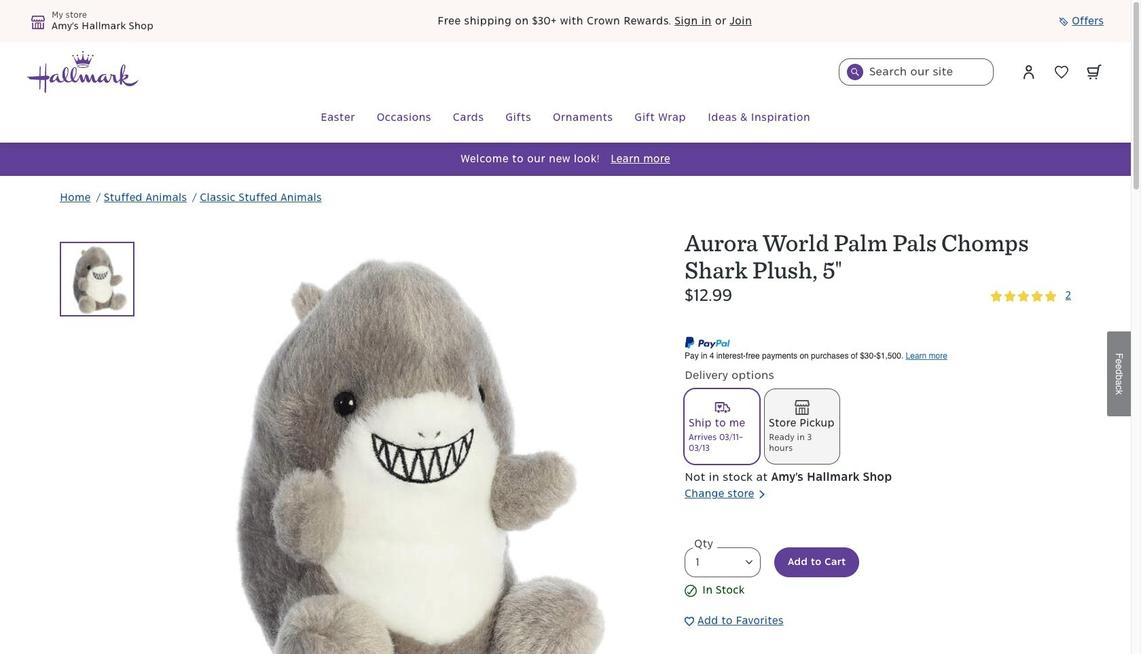 Task type: locate. For each thing, give the bounding box(es) containing it.
option group
[[685, 389, 1072, 470]]

aurora world palm pals chomps shark plush, 5", , large image number 1 image
[[148, 228, 656, 654], [60, 242, 135, 317]]

availability element
[[685, 583, 1072, 599]]

None radio
[[685, 389, 760, 464], [765, 389, 840, 464], [685, 389, 760, 464], [765, 389, 840, 464]]

product details element
[[685, 228, 1072, 654]]

None search field
[[839, 58, 994, 86]]

1 horizontal spatial aurora world palm pals chomps shark plush, 5", , large image number 1 image
[[148, 228, 656, 654]]



Task type: describe. For each thing, give the bounding box(es) containing it.
0 horizontal spatial aurora world palm pals chomps shark plush, 5", , large image number 1 image
[[60, 242, 135, 317]]

Search search field
[[839, 58, 994, 86]]

view your cart with 0 items. image
[[1087, 65, 1102, 80]]

sign in dropdown menu image
[[1021, 64, 1038, 80]]

hallmark logo image
[[27, 51, 139, 93]]

main menu. menu bar
[[27, 94, 1104, 143]]

search image
[[852, 68, 860, 76]]



Task type: vqa. For each thing, say whether or not it's contained in the screenshot.
vary. on the bottom of the page
no



